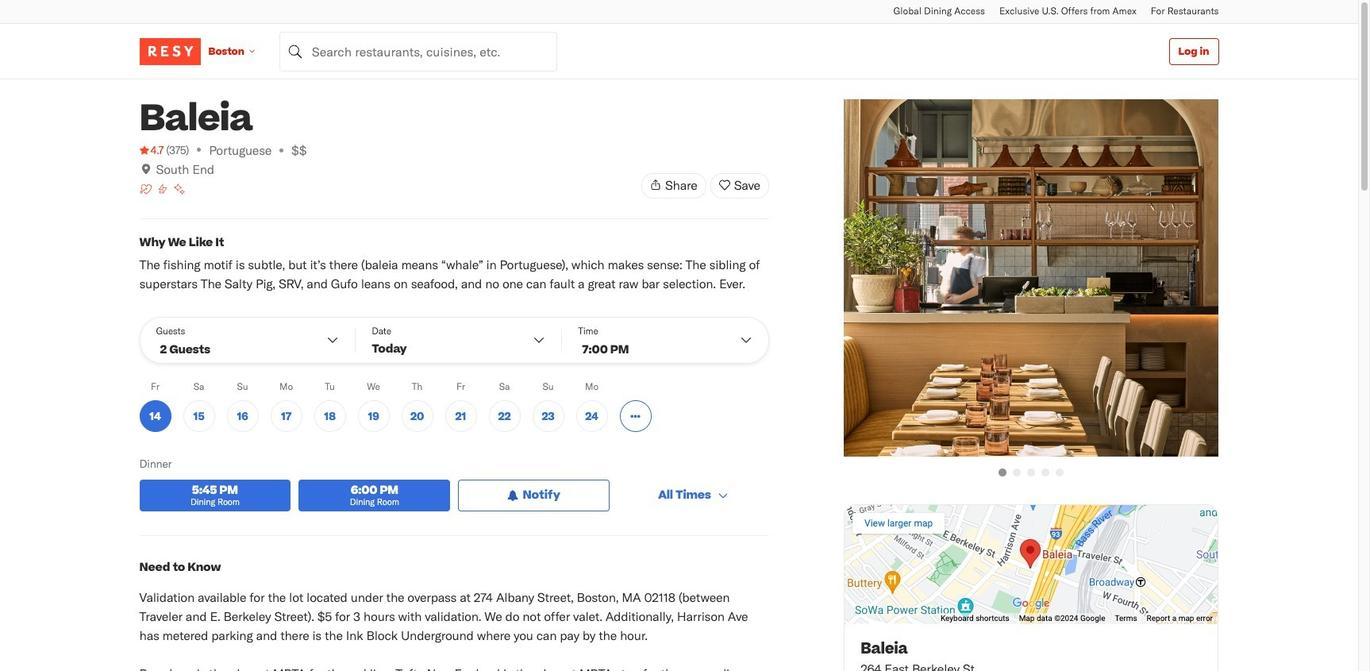 Task type: locate. For each thing, give the bounding box(es) containing it.
None field
[[279, 31, 557, 71]]

4.7 out of 5 stars image
[[139, 142, 164, 158]]



Task type: vqa. For each thing, say whether or not it's contained in the screenshot.
4.7 out of 5 stars image
yes



Task type: describe. For each thing, give the bounding box(es) containing it.
Search restaurants, cuisines, etc. text field
[[279, 31, 557, 71]]



